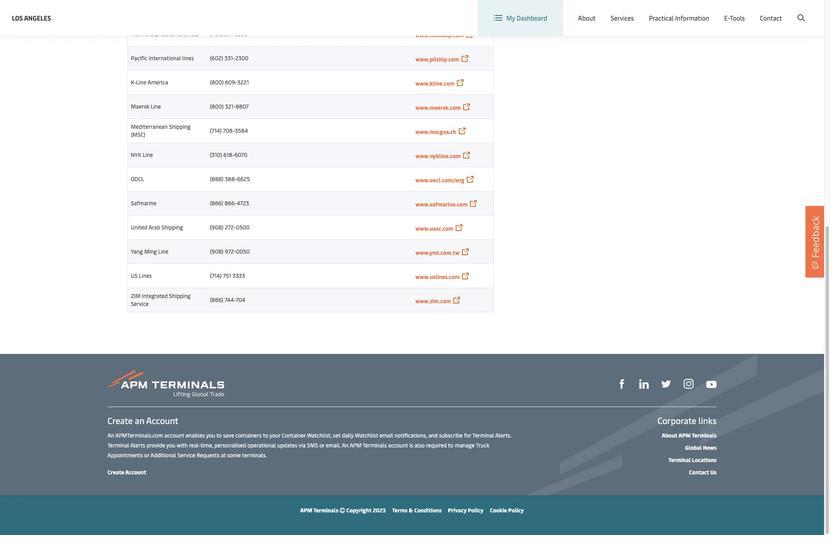 Task type: describe. For each thing, give the bounding box(es) containing it.
truck
[[476, 442, 490, 449]]

(908) for (908) 272-0500
[[210, 224, 223, 231]]

oocl
[[131, 175, 144, 183]]

instagram image
[[684, 379, 694, 389]]

watchlist,
[[307, 432, 332, 440]]

(800) for (800) 321-8807
[[210, 103, 224, 110]]

704
[[236, 296, 245, 304]]

k-
[[131, 79, 136, 86]]

www.pilship.com link
[[416, 55, 459, 63]]

sms
[[307, 442, 318, 449]]

us
[[711, 469, 717, 476]]

(800) 609-3221
[[210, 79, 249, 86]]

terminals inside the an apmterminals.com account enables you to save containers to your container watchlist, set daily watchlist email notifications, and subscribe for terminal alerts. terminal alerts provide you with real-time, personalised operational updates via sms or email. an apm terminals account is also required to manage truck appointments or additional service requests at some terminals.
[[363, 442, 387, 449]]

and
[[428, 432, 438, 440]]

services button
[[611, 0, 634, 36]]

about apm terminals
[[662, 432, 717, 440]]

apmterminals.com
[[115, 432, 163, 440]]

371-
[[225, 30, 235, 38]]

daily
[[342, 432, 354, 440]]

about for about
[[578, 13, 596, 22]]

yang ming line
[[131, 248, 168, 255]]

cookie policy link
[[490, 507, 524, 515]]

alerts.
[[495, 432, 511, 440]]

provide
[[147, 442, 165, 449]]

links
[[699, 415, 717, 427]]

www.safmarine.com link
[[416, 201, 468, 208]]

facebook image
[[617, 380, 627, 389]]

global menu button
[[654, 0, 715, 24]]

www.mellship.com link
[[416, 31, 464, 39]]

0 vertical spatial terminals
[[692, 432, 717, 440]]

global for global menu
[[671, 7, 690, 16]]

terms & conditions
[[392, 507, 442, 515]]

0 vertical spatial create
[[766, 7, 784, 16]]

global news link
[[685, 444, 717, 452]]

container
[[282, 432, 306, 440]]

maersk line
[[131, 103, 161, 110]]

www.pilship.com
[[416, 55, 459, 63]]

my dashboard button
[[494, 0, 547, 36]]

www.uasc.com
[[416, 225, 453, 232]]

1 vertical spatial you
[[166, 442, 175, 449]]

1 vertical spatial account
[[146, 415, 178, 427]]

contact for contact us
[[689, 469, 709, 476]]

safmarine
[[131, 200, 156, 207]]

tools
[[730, 13, 745, 22]]

321-
[[225, 103, 236, 110]]

www.zim.com
[[416, 297, 451, 305]]

privacy policy link
[[448, 507, 484, 515]]

2300
[[235, 54, 248, 62]]

menu
[[691, 7, 707, 16]]

login
[[745, 7, 761, 16]]

(908) for (908) 972-0050
[[210, 248, 223, 255]]

united
[[131, 224, 147, 231]]

(469) 371-2556
[[210, 30, 248, 38]]

save
[[223, 432, 234, 440]]

4723
[[237, 200, 249, 207]]

express
[[150, 30, 169, 38]]

your
[[270, 432, 281, 440]]

services
[[611, 13, 634, 22]]

0 vertical spatial account
[[786, 7, 809, 16]]

twitter image
[[662, 380, 671, 389]]

create for create account
[[108, 469, 124, 476]]

create account link
[[108, 469, 146, 476]]

at
[[221, 452, 226, 459]]

751
[[223, 272, 231, 280]]

0050
[[236, 248, 250, 255]]

www.zim.com link
[[416, 297, 451, 305]]

email.
[[326, 442, 341, 449]]

policy for privacy policy
[[468, 507, 484, 515]]

ming
[[144, 248, 157, 255]]

www.yml.com.tw link
[[416, 249, 460, 256]]

shape link
[[617, 379, 627, 389]]

feedback button
[[806, 206, 826, 278]]

is
[[409, 442, 413, 449]]

line for maersk
[[151, 103, 161, 110]]

shipping inside mediterranean shipping (msc)
[[169, 123, 191, 131]]

los angeles
[[12, 13, 51, 22]]

8807
[[236, 103, 249, 110]]

you tube link
[[707, 379, 717, 389]]

www.maersk.com link
[[416, 104, 461, 111]]

(800) for (800) 609-3221
[[210, 79, 224, 86]]

yang
[[131, 248, 143, 255]]

switch location
[[601, 7, 646, 16]]

0 horizontal spatial to
[[216, 432, 222, 440]]

about apm terminals link
[[662, 432, 717, 440]]

integrated
[[142, 292, 168, 300]]

contact for contact
[[760, 13, 782, 22]]

k-line america
[[131, 79, 168, 86]]

zim integrated shipping service
[[131, 292, 191, 308]]

0 vertical spatial terminal
[[473, 432, 494, 440]]

marina express lines (mel)
[[131, 30, 199, 38]]

1 vertical spatial or
[[144, 452, 149, 459]]

line for k-
[[136, 79, 147, 86]]

www.mscgva.ch
[[416, 128, 456, 135]]

watchlist
[[355, 432, 378, 440]]

(866) for (866) 744-704
[[210, 296, 223, 304]]

331-
[[225, 54, 235, 62]]

practical information
[[649, 13, 709, 22]]

subscribe
[[439, 432, 463, 440]]

los
[[12, 13, 23, 22]]

pacific international lines
[[131, 54, 194, 62]]

e-tools
[[724, 13, 745, 22]]

practical information button
[[649, 0, 709, 36]]

united arab shipping
[[131, 224, 183, 231]]



Task type: vqa. For each thing, say whether or not it's contained in the screenshot.
the rightmost APM
yes



Task type: locate. For each thing, give the bounding box(es) containing it.
line for nyk
[[143, 151, 153, 159]]

(888) 388-6625
[[210, 175, 250, 183]]

1 vertical spatial an
[[342, 442, 349, 449]]

2 horizontal spatial terminal
[[669, 457, 691, 464]]

1 vertical spatial terminal
[[108, 442, 129, 449]]

news
[[703, 444, 717, 452]]

contact button
[[760, 0, 782, 36]]

0 vertical spatial shipping
[[169, 123, 191, 131]]

1 horizontal spatial contact
[[760, 13, 782, 22]]

via
[[299, 442, 306, 449]]

2 (908) from the top
[[210, 248, 223, 255]]

to left the your
[[263, 432, 268, 440]]

1 horizontal spatial or
[[319, 442, 325, 449]]

about for about apm terminals
[[662, 432, 678, 440]]

1 vertical spatial about
[[662, 432, 678, 440]]

www.uasc.com link
[[416, 225, 453, 232]]

1 vertical spatial lines
[[139, 272, 152, 280]]

0 horizontal spatial policy
[[468, 507, 484, 515]]

1 horizontal spatial an
[[342, 442, 349, 449]]

line right ming
[[158, 248, 168, 255]]

additional
[[151, 452, 176, 459]]

create right /
[[766, 7, 784, 16]]

or right sms
[[319, 442, 325, 449]]

cookie
[[490, 507, 507, 515]]

location
[[621, 7, 646, 16]]

0 vertical spatial (866)
[[210, 200, 223, 207]]

shipping right arab
[[161, 224, 183, 231]]

0 vertical spatial (714)
[[210, 127, 222, 134]]

(714) left 708- on the left of the page
[[210, 127, 222, 134]]

required
[[426, 442, 447, 449]]

2 vertical spatial create
[[108, 469, 124, 476]]

0 horizontal spatial terminals
[[313, 507, 338, 515]]

1 horizontal spatial about
[[662, 432, 678, 440]]

privacy
[[448, 507, 467, 515]]

to down subscribe
[[448, 442, 454, 449]]

388-
[[225, 175, 237, 183]]

about
[[578, 13, 596, 22], [662, 432, 678, 440]]

6070
[[235, 151, 247, 159]]

(800) 321-8807
[[210, 103, 249, 110]]

terminal locations link
[[669, 457, 717, 464]]

0 vertical spatial account
[[164, 432, 184, 440]]

272-
[[225, 224, 236, 231]]

policy right privacy at right bottom
[[468, 507, 484, 515]]

personalised
[[214, 442, 246, 449]]

2 horizontal spatial to
[[448, 442, 454, 449]]

service
[[131, 300, 149, 308], [178, 452, 195, 459]]

1 horizontal spatial you
[[206, 432, 215, 440]]

switch location button
[[588, 7, 646, 16]]

linkedin__x28_alt_x29__3_ link
[[639, 379, 649, 389]]

login / create account
[[745, 7, 809, 16]]

service inside 'zim integrated shipping service'
[[131, 300, 149, 308]]

contact
[[760, 13, 782, 22], [689, 469, 709, 476]]

0 vertical spatial contact
[[760, 13, 782, 22]]

1 horizontal spatial apm
[[350, 442, 362, 449]]

(800) left the '609-'
[[210, 79, 224, 86]]

(714) left 751
[[210, 272, 222, 280]]

contact us
[[689, 469, 717, 476]]

0 vertical spatial an
[[108, 432, 114, 440]]

(714) for (714) 751 3333
[[210, 272, 222, 280]]

2 horizontal spatial apm
[[679, 432, 691, 440]]

0 vertical spatial (908)
[[210, 224, 223, 231]]

lines right us
[[139, 272, 152, 280]]

www.yml.com.tw
[[416, 249, 460, 256]]

policy
[[468, 507, 484, 515], [508, 507, 524, 515]]

2 horizontal spatial terminals
[[692, 432, 717, 440]]

pacific
[[131, 54, 147, 62]]

0 horizontal spatial or
[[144, 452, 149, 459]]

cookie policy
[[490, 507, 524, 515]]

about down corporate on the bottom right of page
[[662, 432, 678, 440]]

1 horizontal spatial lines
[[170, 30, 183, 38]]

terminal down the global news
[[669, 457, 691, 464]]

account up with
[[164, 432, 184, 440]]

linkedin image
[[639, 380, 649, 389]]

global menu
[[671, 7, 707, 16]]

1 vertical spatial apm
[[350, 442, 362, 449]]

1 horizontal spatial terminal
[[473, 432, 494, 440]]

account right an
[[146, 415, 178, 427]]

0 horizontal spatial apm
[[300, 507, 312, 515]]

&
[[409, 507, 413, 515]]

about left switch
[[578, 13, 596, 22]]

0 horizontal spatial terminal
[[108, 442, 129, 449]]

0 horizontal spatial you
[[166, 442, 175, 449]]

(908) left "272-"
[[210, 224, 223, 231]]

1 vertical spatial contact
[[689, 469, 709, 476]]

1 horizontal spatial service
[[178, 452, 195, 459]]

1 horizontal spatial account
[[388, 442, 408, 449]]

(866)
[[210, 200, 223, 207], [210, 296, 223, 304]]

0 vertical spatial you
[[206, 432, 215, 440]]

0 horizontal spatial account
[[164, 432, 184, 440]]

0 horizontal spatial about
[[578, 13, 596, 22]]

1 (908) from the top
[[210, 224, 223, 231]]

lines left (mel)
[[170, 30, 183, 38]]

an up appointments
[[108, 432, 114, 440]]

angeles
[[24, 13, 51, 22]]

2556
[[235, 30, 248, 38]]

my dashboard
[[506, 13, 547, 22]]

global for global news
[[685, 444, 702, 452]]

0 vertical spatial global
[[671, 7, 690, 16]]

0 vertical spatial (800)
[[210, 79, 224, 86]]

policy for cookie policy
[[508, 507, 524, 515]]

shipping for zim integrated shipping service
[[169, 292, 191, 300]]

0 horizontal spatial service
[[131, 300, 149, 308]]

2023
[[373, 507, 386, 515]]

global inside button
[[671, 7, 690, 16]]

feedback
[[809, 216, 822, 258]]

maersk
[[131, 103, 149, 110]]

terminal
[[473, 432, 494, 440], [108, 442, 129, 449], [669, 457, 691, 464]]

notifications,
[[395, 432, 427, 440]]

2 (800) from the top
[[210, 103, 224, 110]]

1 vertical spatial global
[[685, 444, 702, 452]]

(866) left 744-
[[210, 296, 223, 304]]

set
[[333, 432, 341, 440]]

shipping inside 'zim integrated shipping service'
[[169, 292, 191, 300]]

us
[[131, 272, 138, 280]]

time,
[[201, 442, 213, 449]]

fill 44 link
[[662, 379, 671, 389]]

an
[[108, 432, 114, 440], [342, 442, 349, 449]]

you
[[206, 432, 215, 440], [166, 442, 175, 449]]

(908)
[[210, 224, 223, 231], [210, 248, 223, 255]]

service down with
[[178, 452, 195, 459]]

apmt footer logo image
[[108, 370, 224, 398]]

shipping right integrated
[[169, 292, 191, 300]]

0 vertical spatial about
[[578, 13, 596, 22]]

terminals left the "ⓒ"
[[313, 507, 338, 515]]

ⓒ
[[340, 507, 345, 515]]

(msc)
[[131, 131, 145, 138]]

609-
[[225, 79, 237, 86]]

service inside the an apmterminals.com account enables you to save containers to your container watchlist, set daily watchlist email notifications, and subscribe for terminal alerts. terminal alerts provide you with real-time, personalised operational updates via sms or email. an apm terminals account is also required to manage truck appointments or additional service requests at some terminals.
[[178, 452, 195, 459]]

for
[[464, 432, 471, 440]]

6625
[[237, 175, 250, 183]]

(310)
[[210, 151, 222, 159]]

2 vertical spatial apm
[[300, 507, 312, 515]]

you up time,
[[206, 432, 215, 440]]

line right 'maersk'
[[151, 103, 161, 110]]

apm left the "ⓒ"
[[300, 507, 312, 515]]

privacy policy
[[448, 507, 484, 515]]

2 vertical spatial terminals
[[313, 507, 338, 515]]

e-tools button
[[724, 0, 745, 36]]

shipping
[[169, 123, 191, 131], [161, 224, 183, 231], [169, 292, 191, 300]]

(908) left 972-
[[210, 248, 223, 255]]

2 vertical spatial shipping
[[169, 292, 191, 300]]

3333
[[233, 272, 245, 280]]

email
[[380, 432, 393, 440]]

global news
[[685, 444, 717, 452]]

708-
[[223, 127, 235, 134]]

(866) for (866) 866-4723
[[210, 200, 223, 207]]

1 (800) from the top
[[210, 79, 224, 86]]

youtube image
[[707, 381, 717, 388]]

mediterranean
[[131, 123, 168, 131]]

(714)
[[210, 127, 222, 134], [210, 272, 222, 280]]

1 vertical spatial account
[[388, 442, 408, 449]]

account down appointments
[[125, 469, 146, 476]]

account right contact popup button
[[786, 7, 809, 16]]

about button
[[578, 0, 596, 36]]

1 horizontal spatial to
[[263, 432, 268, 440]]

create for create an account
[[108, 415, 133, 427]]

1 vertical spatial (866)
[[210, 296, 223, 304]]

www.uslines.com link
[[416, 273, 460, 281]]

1 vertical spatial (800)
[[210, 103, 224, 110]]

0 vertical spatial apm
[[679, 432, 691, 440]]

1 vertical spatial (714)
[[210, 272, 222, 280]]

0 vertical spatial or
[[319, 442, 325, 449]]

you left with
[[166, 442, 175, 449]]

1 (866) from the top
[[210, 200, 223, 207]]

terminals up the global news
[[692, 432, 717, 440]]

1 horizontal spatial policy
[[508, 507, 524, 515]]

terms
[[392, 507, 408, 515]]

an down daily
[[342, 442, 349, 449]]

nyk line
[[131, 151, 153, 159]]

create down appointments
[[108, 469, 124, 476]]

apm
[[679, 432, 691, 440], [350, 442, 362, 449], [300, 507, 312, 515]]

mediterranean shipping (msc)
[[131, 123, 191, 138]]

zim
[[131, 292, 141, 300]]

policy right cookie
[[508, 507, 524, 515]]

(714) for (714) 708-3584
[[210, 127, 222, 134]]

2 (714) from the top
[[210, 272, 222, 280]]

1 vertical spatial service
[[178, 452, 195, 459]]

0500
[[236, 224, 250, 231]]

1 (714) from the top
[[210, 127, 222, 134]]

also
[[415, 442, 425, 449]]

2 vertical spatial account
[[125, 469, 146, 476]]

1 vertical spatial terminals
[[363, 442, 387, 449]]

1 vertical spatial (908)
[[210, 248, 223, 255]]

www.uslines.com
[[416, 273, 460, 281]]

2 (866) from the top
[[210, 296, 223, 304]]

with
[[177, 442, 188, 449]]

e-
[[724, 13, 730, 22]]

apm down corporate links
[[679, 432, 691, 440]]

1 horizontal spatial terminals
[[363, 442, 387, 449]]

2 vertical spatial terminal
[[669, 457, 691, 464]]

or
[[319, 442, 325, 449], [144, 452, 149, 459]]

requests
[[197, 452, 220, 459]]

1 vertical spatial shipping
[[161, 224, 183, 231]]

account
[[164, 432, 184, 440], [388, 442, 408, 449]]

switch
[[601, 7, 620, 16]]

(866) 866-4723
[[210, 200, 249, 207]]

0 vertical spatial lines
[[170, 30, 183, 38]]

apm down daily
[[350, 442, 362, 449]]

1 vertical spatial create
[[108, 415, 133, 427]]

or down alerts
[[144, 452, 149, 459]]

shipping right the mediterranean
[[169, 123, 191, 131]]

line right nyk
[[143, 151, 153, 159]]

0 horizontal spatial an
[[108, 432, 114, 440]]

0 horizontal spatial contact
[[689, 469, 709, 476]]

lines
[[182, 54, 194, 62]]

create
[[766, 7, 784, 16], [108, 415, 133, 427], [108, 469, 124, 476]]

us lines
[[131, 272, 152, 280]]

apm inside the an apmterminals.com account enables you to save containers to your container watchlist, set daily watchlist email notifications, and subscribe for terminal alerts. terminal alerts provide you with real-time, personalised operational updates via sms or email. an apm terminals account is also required to manage truck appointments or additional service requests at some terminals.
[[350, 442, 362, 449]]

1 policy from the left
[[468, 507, 484, 515]]

shipping for united arab shipping
[[161, 224, 183, 231]]

create left an
[[108, 415, 133, 427]]

account left is
[[388, 442, 408, 449]]

(800) left 321-
[[210, 103, 224, 110]]

0 vertical spatial service
[[131, 300, 149, 308]]

terminal up appointments
[[108, 442, 129, 449]]

0 horizontal spatial lines
[[139, 272, 152, 280]]

terminal up truck
[[473, 432, 494, 440]]

terminals down watchlist
[[363, 442, 387, 449]]

2 policy from the left
[[508, 507, 524, 515]]

(866) left 866-
[[210, 200, 223, 207]]

service down zim on the left bottom of the page
[[131, 300, 149, 308]]

line left america
[[136, 79, 147, 86]]

information
[[675, 13, 709, 22]]

to left save
[[216, 432, 222, 440]]



